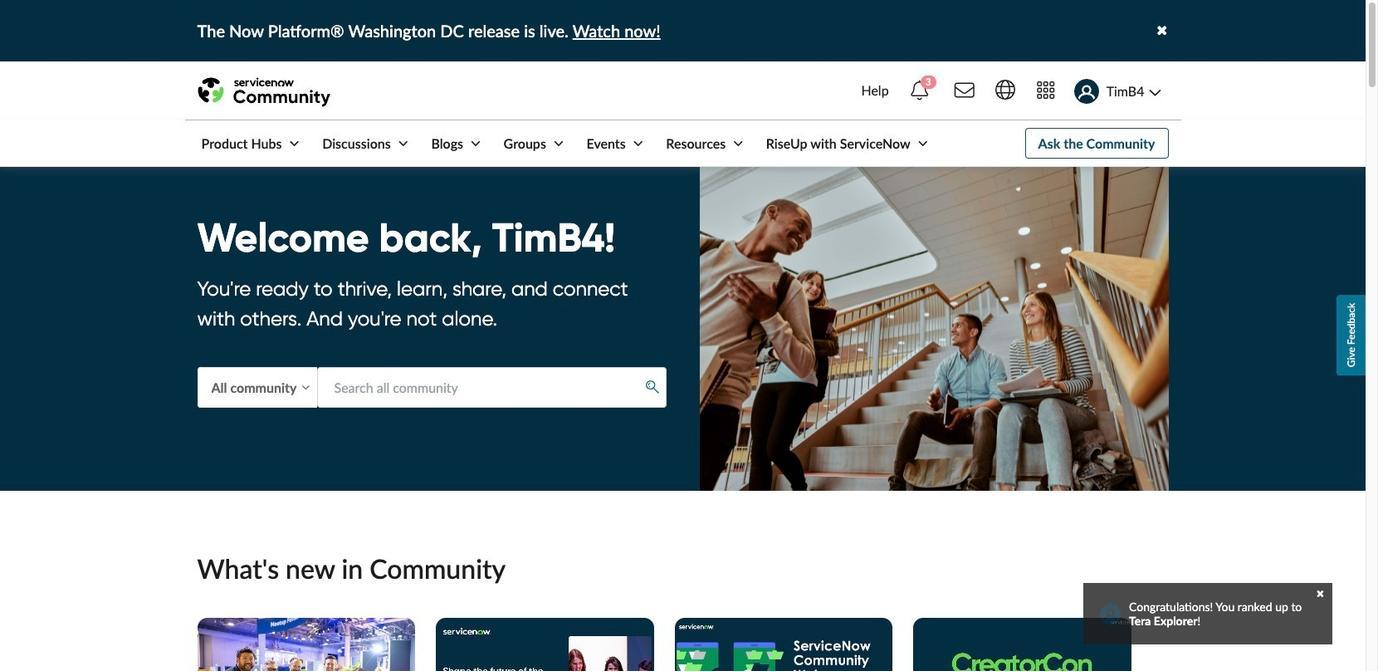 Task type: describe. For each thing, give the bounding box(es) containing it.
language selector image
[[996, 80, 1016, 99]]



Task type: locate. For each thing, give the bounding box(es) containing it.
None submit
[[640, 375, 666, 399]]

alert
[[1084, 583, 1333, 663]]

menu bar
[[185, 121, 932, 166]]

close image
[[1157, 23, 1168, 37]]

Search text field
[[317, 367, 667, 408]]

timb4 image
[[1075, 79, 1099, 104]]



Task type: vqa. For each thing, say whether or not it's contained in the screenshot.
see corresponding to Automate steps for returning to the workplace. Establish trust with your employees through proactive communication and provide self‑service reservations using distanced floorplans.
no



